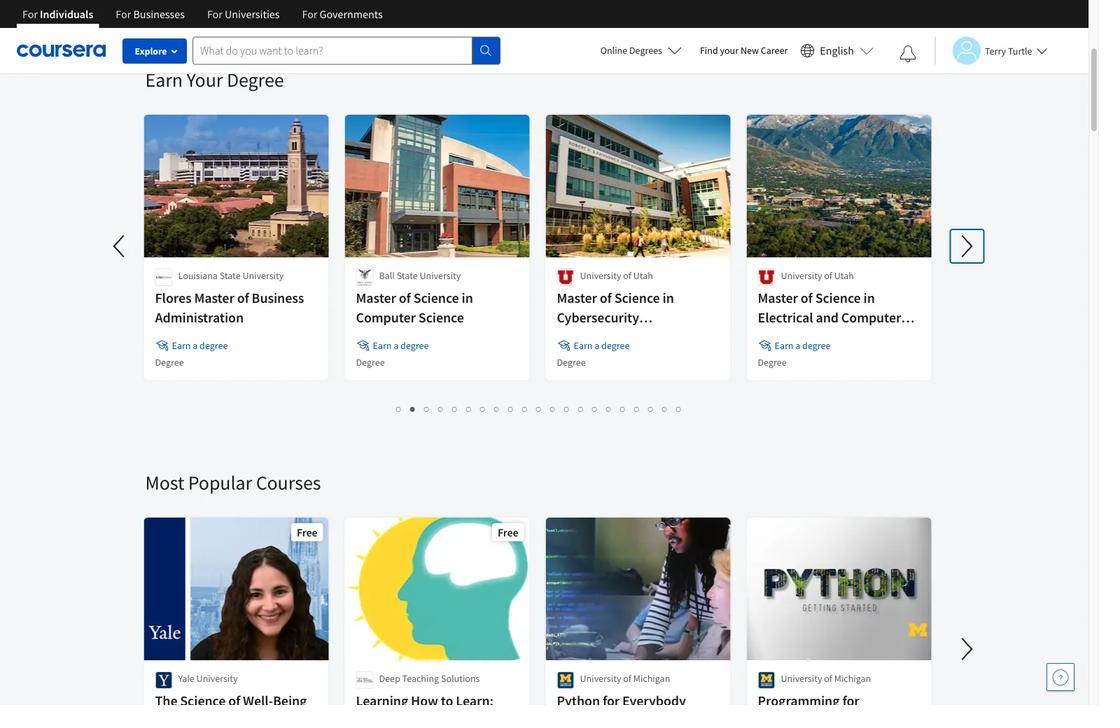 Task type: vqa. For each thing, say whether or not it's contained in the screenshot.
second "Utah" from the right
yes



Task type: describe. For each thing, give the bounding box(es) containing it.
online degrees button
[[589, 35, 693, 66]]

most popular courses carousel element
[[138, 428, 1099, 706]]

a for administration
[[193, 340, 198, 352]]

of right university of michigan icon
[[824, 673, 832, 685]]

and
[[816, 309, 839, 327]]

6
[[466, 402, 472, 415]]

degree for master of science in electrical and computer engineering
[[758, 356, 787, 369]]

find
[[700, 44, 718, 57]]

18
[[634, 402, 645, 415]]

1 list from the top
[[145, 6, 943, 21]]

teaching
[[402, 673, 439, 685]]

administration
[[155, 309, 244, 327]]

degree for master of science in computer science
[[356, 356, 385, 369]]

find your new career
[[700, 44, 788, 57]]

solutions
[[441, 673, 480, 685]]

2 next slide image from the top
[[950, 633, 984, 666]]

cybersecurity
[[557, 309, 639, 327]]

english button
[[795, 28, 879, 74]]

yale university image
[[155, 672, 173, 690]]

degree for computer
[[400, 340, 429, 352]]

turtle
[[1008, 44, 1032, 57]]

master for master of science in electrical and computer engineering
[[758, 289, 798, 307]]

11 button
[[532, 400, 547, 417]]

1 next slide image from the top
[[950, 230, 984, 263]]

university right university of utah icon
[[580, 270, 621, 282]]

deep teaching solutions image
[[356, 672, 373, 690]]

banner navigation
[[11, 0, 394, 39]]

flores
[[155, 289, 191, 307]]

explore button
[[123, 39, 187, 64]]

terry turtle
[[985, 44, 1032, 57]]

university of michigan for university of michigan image
[[580, 673, 670, 685]]

a for cybersecurity
[[595, 340, 599, 352]]

of up 'and'
[[824, 270, 832, 282]]

terry turtle button
[[935, 37, 1048, 65]]

governments
[[320, 7, 383, 21]]

19
[[648, 402, 659, 415]]

louisiana state university
[[178, 270, 284, 282]]

career
[[761, 44, 788, 57]]

for businesses
[[116, 7, 185, 21]]

popular
[[188, 471, 252, 495]]

of up master of science in cybersecurity management
[[623, 270, 631, 282]]

10
[[522, 402, 533, 415]]

ball state university
[[379, 270, 461, 282]]

for individuals
[[22, 7, 93, 21]]

of right university of michigan image
[[623, 673, 631, 685]]

6 button
[[462, 400, 476, 417]]

utah for electrical
[[834, 270, 854, 282]]

michigan for university of michigan image
[[633, 673, 670, 685]]

engineering
[[758, 329, 829, 346]]

for for businesses
[[116, 7, 131, 21]]

5 button
[[448, 400, 462, 417]]

14
[[578, 402, 589, 415]]

4
[[438, 402, 444, 415]]

list inside earn your degree carousel element
[[145, 400, 933, 417]]

university right university of michigan icon
[[781, 673, 822, 685]]

free for deep teaching solutions
[[498, 526, 518, 540]]

your
[[720, 44, 739, 57]]

master for master of science in cybersecurity management
[[557, 289, 597, 307]]

10 11 12 13 14 15 16 17 18 19 20 21
[[522, 402, 687, 415]]

of inside master of science in electrical and computer engineering
[[801, 289, 813, 307]]

most popular courses
[[145, 471, 321, 495]]

master of science in electrical and computer engineering
[[758, 289, 901, 346]]

5
[[452, 402, 458, 415]]

business
[[252, 289, 304, 307]]

in for master of science in cybersecurity management
[[663, 289, 674, 307]]

terry
[[985, 44, 1006, 57]]

university of utah for electrical
[[781, 270, 854, 282]]

16
[[606, 402, 617, 415]]

online
[[600, 44, 627, 57]]

university of utah image
[[758, 269, 775, 286]]

businesses
[[133, 7, 185, 21]]

louisiana state university image
[[155, 269, 173, 286]]

12
[[550, 402, 561, 415]]

state for of
[[397, 270, 418, 282]]

previous slide image
[[103, 230, 137, 263]]

university of utah for cybersecurity
[[580, 270, 653, 282]]

a for electrical
[[795, 340, 800, 352]]

15
[[592, 402, 603, 415]]

a for computer
[[394, 340, 399, 352]]

university of michigan for university of michigan icon
[[781, 673, 871, 685]]

19 button
[[644, 400, 659, 417]]

ball
[[379, 270, 395, 282]]

online degrees
[[600, 44, 662, 57]]

science for cybersecurity
[[614, 289, 660, 307]]

21
[[676, 402, 687, 415]]

of inside master of science in computer science
[[399, 289, 411, 307]]

show notifications image
[[900, 46, 916, 62]]

your
[[187, 68, 223, 92]]

earn your degree
[[145, 68, 284, 92]]

master of science in computer science
[[356, 289, 473, 327]]

earn for master of science in computer science
[[373, 340, 392, 352]]

michigan for university of michigan icon
[[834, 673, 871, 685]]

management
[[557, 329, 635, 346]]

deep
[[379, 673, 400, 685]]

9
[[508, 402, 514, 415]]

coursera image
[[17, 39, 106, 62]]

degree for electrical
[[802, 340, 830, 352]]

15 button
[[588, 400, 603, 417]]

electrical
[[758, 309, 813, 327]]

20
[[662, 402, 673, 415]]

science for computer
[[414, 289, 459, 307]]

courses
[[256, 471, 321, 495]]

21 button
[[672, 400, 687, 417]]

new
[[741, 44, 759, 57]]

university up business
[[242, 270, 284, 282]]



Task type: locate. For each thing, give the bounding box(es) containing it.
of inside master of science in cybersecurity management
[[600, 289, 612, 307]]

a down the electrical
[[795, 340, 800, 352]]

earn a degree for administration
[[172, 340, 228, 352]]

computer
[[356, 309, 416, 327], [841, 309, 901, 327]]

earn a degree for computer
[[373, 340, 429, 352]]

university of michigan image
[[557, 672, 574, 690]]

computer inside master of science in computer science
[[356, 309, 416, 327]]

13
[[564, 402, 575, 415]]

1 in from the left
[[462, 289, 473, 307]]

earn a degree down the electrical
[[775, 340, 830, 352]]

17
[[620, 402, 631, 415]]

9 button
[[504, 400, 518, 417]]

university of utah
[[580, 270, 653, 282], [781, 270, 854, 282]]

1 degree from the left
[[200, 340, 228, 352]]

0 vertical spatial next slide image
[[950, 230, 984, 263]]

earn down cybersecurity
[[574, 340, 593, 352]]

university of michigan right university of michigan icon
[[781, 673, 871, 685]]

4 earn a degree from the left
[[775, 340, 830, 352]]

utah
[[633, 270, 653, 282], [834, 270, 854, 282]]

17 button
[[616, 400, 631, 417]]

utah up master of science in electrical and computer engineering
[[834, 270, 854, 282]]

2 in from the left
[[663, 289, 674, 307]]

in for master of science in computer science
[[462, 289, 473, 307]]

2 state from the left
[[397, 270, 418, 282]]

3 button
[[420, 400, 434, 417]]

3 degree from the left
[[601, 340, 630, 352]]

0 horizontal spatial state
[[220, 270, 241, 282]]

3 a from the left
[[595, 340, 599, 352]]

master
[[194, 289, 234, 307], [356, 289, 396, 307], [557, 289, 597, 307], [758, 289, 798, 307]]

1 horizontal spatial state
[[397, 270, 418, 282]]

0 horizontal spatial utah
[[633, 270, 653, 282]]

university right university of michigan image
[[580, 673, 621, 685]]

of up the electrical
[[801, 289, 813, 307]]

university of michigan image
[[758, 672, 775, 690]]

2 utah from the left
[[834, 270, 854, 282]]

a down cybersecurity
[[595, 340, 599, 352]]

university right university of utah image
[[781, 270, 822, 282]]

0 vertical spatial list
[[145, 6, 943, 21]]

free for yale university
[[297, 526, 317, 540]]

computer down ball
[[356, 309, 416, 327]]

3
[[424, 402, 430, 415]]

deep teaching solutions
[[379, 673, 480, 685]]

state
[[220, 270, 241, 282], [397, 270, 418, 282]]

computer right 'and'
[[841, 309, 901, 327]]

1 horizontal spatial computer
[[841, 309, 901, 327]]

university of michigan right university of michigan image
[[580, 673, 670, 685]]

degree for master of science in cybersecurity management
[[557, 356, 586, 369]]

for
[[22, 7, 38, 21], [116, 7, 131, 21], [207, 7, 222, 21], [302, 7, 317, 21]]

university of utah up 'and'
[[781, 270, 854, 282]]

2 computer from the left
[[841, 309, 901, 327]]

of down 'ball state university'
[[399, 289, 411, 307]]

2 for from the left
[[116, 7, 131, 21]]

earn down explore popup button
[[145, 68, 183, 92]]

1 university of utah from the left
[[580, 270, 653, 282]]

1 horizontal spatial michigan
[[834, 673, 871, 685]]

of inside flores master of business administration
[[237, 289, 249, 307]]

degree for flores master of business administration
[[155, 356, 184, 369]]

1 state from the left
[[220, 270, 241, 282]]

0 horizontal spatial university of utah
[[580, 270, 653, 282]]

master inside master of science in cybersecurity management
[[557, 289, 597, 307]]

in
[[462, 289, 473, 307], [663, 289, 674, 307], [863, 289, 875, 307]]

earn for flores master of business administration
[[172, 340, 191, 352]]

master of science in cybersecurity management
[[557, 289, 674, 346]]

science
[[414, 289, 459, 307], [614, 289, 660, 307], [815, 289, 861, 307], [419, 309, 464, 327]]

What do you want to learn? text field
[[193, 37, 473, 65]]

earn a degree down cybersecurity
[[574, 340, 630, 352]]

for left universities
[[207, 7, 222, 21]]

free
[[297, 526, 317, 540], [498, 526, 518, 540]]

2 university of utah from the left
[[781, 270, 854, 282]]

None search field
[[193, 37, 501, 65]]

1 vertical spatial list
[[145, 400, 933, 417]]

14 button
[[574, 400, 589, 417]]

4 degree from the left
[[802, 340, 830, 352]]

a down master of science in computer science
[[394, 340, 399, 352]]

earn down the electrical
[[775, 340, 793, 352]]

utah for cybersecurity
[[633, 270, 653, 282]]

for for universities
[[207, 7, 222, 21]]

list containing 1
[[145, 400, 933, 417]]

2 degree from the left
[[400, 340, 429, 352]]

find your new career link
[[693, 42, 795, 60]]

degrees
[[629, 44, 662, 57]]

earn a degree down master of science in computer science
[[373, 340, 429, 352]]

3 for from the left
[[207, 7, 222, 21]]

university up master of science in computer science
[[420, 270, 461, 282]]

yale
[[178, 673, 194, 685]]

master inside master of science in computer science
[[356, 289, 396, 307]]

0 horizontal spatial computer
[[356, 309, 416, 327]]

science for electrical
[[815, 289, 861, 307]]

2 list from the top
[[145, 400, 933, 417]]

1 button
[[392, 400, 406, 417]]

1 earn a degree from the left
[[172, 340, 228, 352]]

science inside master of science in electrical and computer engineering
[[815, 289, 861, 307]]

degree for administration
[[200, 340, 228, 352]]

degree down administration
[[200, 340, 228, 352]]

for universities
[[207, 7, 280, 21]]

2 button
[[406, 400, 420, 417]]

2 free from the left
[[498, 526, 518, 540]]

in for master of science in electrical and computer engineering
[[863, 289, 875, 307]]

for governments
[[302, 7, 383, 21]]

master inside master of science in electrical and computer engineering
[[758, 289, 798, 307]]

2 michigan from the left
[[834, 673, 871, 685]]

1 a from the left
[[193, 340, 198, 352]]

18 button
[[630, 400, 645, 417]]

help center image
[[1052, 669, 1069, 686]]

degree down cybersecurity
[[601, 340, 630, 352]]

master up the electrical
[[758, 289, 798, 307]]

english
[[820, 44, 854, 58]]

earn down administration
[[172, 340, 191, 352]]

earn a degree down administration
[[172, 340, 228, 352]]

1 computer from the left
[[356, 309, 416, 327]]

science inside master of science in cybersecurity management
[[614, 289, 660, 307]]

for left governments
[[302, 7, 317, 21]]

degree down master of science in computer science
[[400, 340, 429, 352]]

for left individuals
[[22, 7, 38, 21]]

master down university of utah icon
[[557, 289, 597, 307]]

master up administration
[[194, 289, 234, 307]]

7
[[480, 402, 486, 415]]

earn down master of science in computer science
[[373, 340, 392, 352]]

most
[[145, 471, 184, 495]]

4 for from the left
[[302, 7, 317, 21]]

universities
[[225, 7, 280, 21]]

2 a from the left
[[394, 340, 399, 352]]

0 horizontal spatial university of michigan link
[[544, 517, 732, 706]]

individuals
[[40, 7, 93, 21]]

1 university of michigan from the left
[[580, 673, 670, 685]]

degree down 'and'
[[802, 340, 830, 352]]

earn a degree for cybersecurity
[[574, 340, 630, 352]]

7 button
[[476, 400, 490, 417]]

degree
[[227, 68, 284, 92], [155, 356, 184, 369], [356, 356, 385, 369], [557, 356, 586, 369], [758, 356, 787, 369]]

ball state university image
[[356, 269, 373, 286]]

1 michigan from the left
[[633, 673, 670, 685]]

12 button
[[546, 400, 561, 417]]

in inside master of science in electrical and computer engineering
[[863, 289, 875, 307]]

earn for master of science in electrical and computer engineering
[[775, 340, 793, 352]]

1 horizontal spatial university of utah
[[781, 270, 854, 282]]

flores master of business administration
[[155, 289, 304, 327]]

state right louisiana
[[220, 270, 241, 282]]

university
[[242, 270, 284, 282], [420, 270, 461, 282], [580, 270, 621, 282], [781, 270, 822, 282], [196, 673, 238, 685], [580, 673, 621, 685], [781, 673, 822, 685]]

yale university
[[178, 673, 238, 685]]

in inside master of science in cybersecurity management
[[663, 289, 674, 307]]

8
[[494, 402, 500, 415]]

for for governments
[[302, 7, 317, 21]]

16 button
[[602, 400, 617, 417]]

of
[[623, 270, 631, 282], [824, 270, 832, 282], [237, 289, 249, 307], [399, 289, 411, 307], [600, 289, 612, 307], [801, 289, 813, 307], [623, 673, 631, 685], [824, 673, 832, 685]]

8 button
[[490, 400, 504, 417]]

2
[[410, 402, 416, 415]]

2 earn a degree from the left
[[373, 340, 429, 352]]

next slide image
[[950, 230, 984, 263], [950, 633, 984, 666]]

list
[[145, 6, 943, 21], [145, 400, 933, 417]]

university right yale
[[196, 673, 238, 685]]

0 horizontal spatial in
[[462, 289, 473, 307]]

earn for master of science in cybersecurity management
[[574, 340, 593, 352]]

state right ball
[[397, 270, 418, 282]]

0 horizontal spatial free
[[297, 526, 317, 540]]

utah up master of science in cybersecurity management
[[633, 270, 653, 282]]

1 horizontal spatial university of michigan link
[[745, 517, 933, 706]]

3 master from the left
[[557, 289, 597, 307]]

a
[[193, 340, 198, 352], [394, 340, 399, 352], [595, 340, 599, 352], [795, 340, 800, 352]]

1
[[396, 402, 402, 415]]

1 horizontal spatial university of michigan
[[781, 673, 871, 685]]

0 horizontal spatial michigan
[[633, 673, 670, 685]]

louisiana
[[178, 270, 218, 282]]

university of utah up master of science in cybersecurity management
[[580, 270, 653, 282]]

for left businesses
[[116, 7, 131, 21]]

michigan
[[633, 673, 670, 685], [834, 673, 871, 685]]

for for individuals
[[22, 7, 38, 21]]

1 horizontal spatial in
[[663, 289, 674, 307]]

master down ball state university image
[[356, 289, 396, 307]]

master for master of science in computer science
[[356, 289, 396, 307]]

13 button
[[560, 400, 575, 417]]

university of utah image
[[557, 269, 574, 286]]

1 utah from the left
[[633, 270, 653, 282]]

3 in from the left
[[863, 289, 875, 307]]

4 a from the left
[[795, 340, 800, 352]]

of up cybersecurity
[[600, 289, 612, 307]]

3 earn a degree from the left
[[574, 340, 630, 352]]

20 button
[[658, 400, 673, 417]]

4 master from the left
[[758, 289, 798, 307]]

11
[[536, 402, 547, 415]]

in inside master of science in computer science
[[462, 289, 473, 307]]

computer inside master of science in electrical and computer engineering
[[841, 309, 901, 327]]

degree for cybersecurity
[[601, 340, 630, 352]]

university of michigan
[[580, 673, 670, 685], [781, 673, 871, 685]]

0 horizontal spatial university of michigan
[[580, 673, 670, 685]]

2 horizontal spatial in
[[863, 289, 875, 307]]

1 vertical spatial next slide image
[[950, 633, 984, 666]]

1 university of michigan link from the left
[[544, 517, 732, 706]]

1 free from the left
[[297, 526, 317, 540]]

2 master from the left
[[356, 289, 396, 307]]

2 university of michigan link from the left
[[745, 517, 933, 706]]

10 button
[[518, 400, 533, 417]]

1 for from the left
[[22, 7, 38, 21]]

1 master from the left
[[194, 289, 234, 307]]

1 horizontal spatial free
[[498, 526, 518, 540]]

earn a degree for electrical
[[775, 340, 830, 352]]

state for master
[[220, 270, 241, 282]]

earn your degree carousel element
[[103, 25, 984, 428]]

a down administration
[[193, 340, 198, 352]]

explore
[[135, 45, 167, 57]]

1 horizontal spatial utah
[[834, 270, 854, 282]]

2 university of michigan from the left
[[781, 673, 871, 685]]

of down louisiana state university
[[237, 289, 249, 307]]

4 button
[[434, 400, 448, 417]]

master inside flores master of business administration
[[194, 289, 234, 307]]



